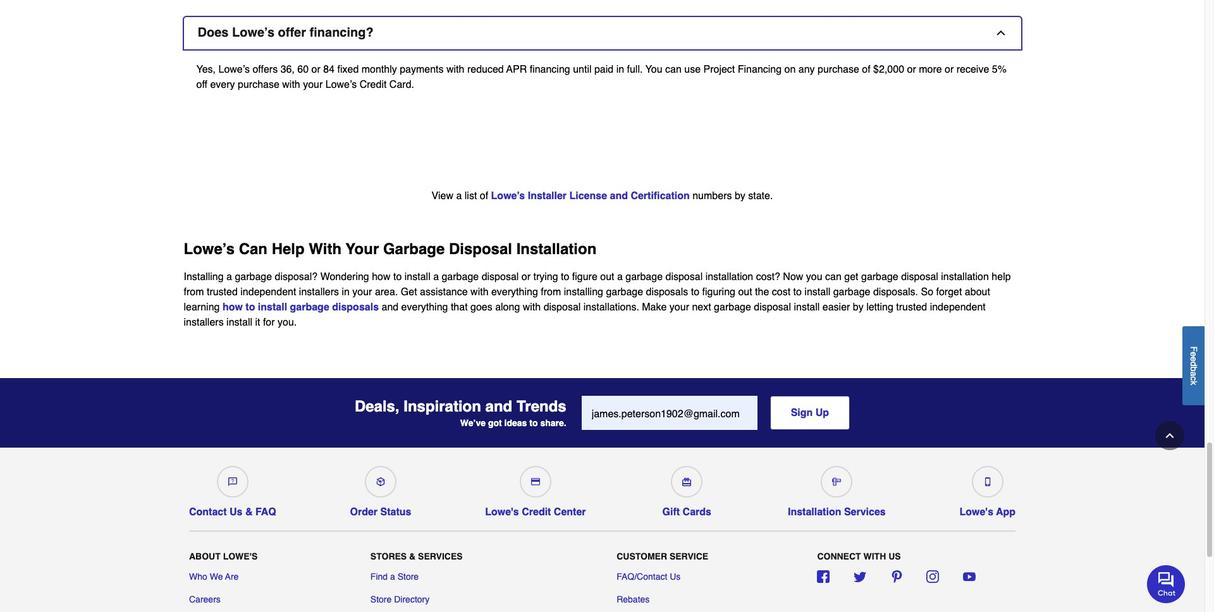 Task type: vqa. For each thing, say whether or not it's contained in the screenshot.
the middle 9-
no



Task type: describe. For each thing, give the bounding box(es) containing it.
2 from from the left
[[541, 287, 561, 298]]

off
[[196, 79, 207, 91]]

installations.
[[584, 302, 639, 313]]

goes
[[470, 302, 492, 313]]

us for contact
[[230, 507, 242, 518]]

certification
[[631, 191, 690, 202]]

to up the next on the right
[[691, 287, 699, 298]]

your
[[346, 241, 379, 258]]

1 vertical spatial disposals
[[332, 302, 379, 313]]

contact us & faq link
[[189, 461, 276, 518]]

customer
[[617, 551, 667, 561]]

figure
[[572, 272, 597, 283]]

1 vertical spatial store
[[370, 594, 392, 604]]

monthly
[[362, 64, 397, 76]]

connect
[[817, 551, 861, 561]]

contact us & faq
[[189, 507, 276, 518]]

to right trying
[[561, 272, 569, 283]]

sign up
[[791, 408, 829, 419]]

who we are
[[189, 572, 239, 582]]

1 horizontal spatial store
[[398, 572, 419, 582]]

store directory link
[[370, 593, 430, 606]]

full.
[[627, 64, 643, 76]]

with
[[309, 241, 342, 258]]

with inside installing a garbage disposal? wondering how to install a garbage disposal or trying to figure out a garbage disposal installation cost? now you can get garbage disposal installation help from trusted independent installers in your area. get assistance with everything from installing garbage disposals to figuring out the cost to install garbage disposals. so forget about learning
[[471, 287, 489, 298]]

84
[[323, 64, 335, 76]]

and inside deals, inspiration and trends we've got ideas to share.
[[485, 397, 512, 415]]

share.
[[540, 418, 566, 428]]

view
[[432, 191, 453, 202]]

does lowe's offer financing? button
[[184, 17, 1021, 50]]

customer service
[[617, 551, 708, 561]]

about lowe's
[[189, 551, 258, 561]]

credit inside yes, lowe's offers 36, 60 or 84 fixed monthly payments with reduced apr financing until paid in full. you can use project financing on any purchase of $2,000 or more or receive 5% off every purchase with your lowe's credit card.
[[360, 79, 387, 91]]

youtube image
[[963, 570, 976, 583]]

lowe's down fixed
[[326, 79, 357, 91]]

in inside yes, lowe's offers 36, 60 or 84 fixed monthly payments with reduced apr financing until paid in full. you can use project financing on any purchase of $2,000 or more or receive 5% off every purchase with your lowe's credit card.
[[616, 64, 624, 76]]

chevron up image
[[994, 27, 1007, 39]]

garbage inside and everything that goes along with disposal installations. make your next garbage disposal install easier by letting trusted independent installers install it for you.
[[714, 302, 751, 313]]

you.
[[278, 317, 297, 328]]

order status
[[350, 507, 411, 518]]

can inside yes, lowe's offers 36, 60 or 84 fixed monthly payments with reduced apr financing until paid in full. you can use project financing on any purchase of $2,000 or more or receive 5% off every purchase with your lowe's credit card.
[[665, 64, 682, 76]]

a left list
[[456, 191, 462, 202]]

order status link
[[350, 461, 411, 518]]

can inside installing a garbage disposal? wondering how to install a garbage disposal or trying to figure out a garbage disposal installation cost? now you can get garbage disposal installation help from trusted independent installers in your area. get assistance with everything from installing garbage disposals to figuring out the cost to install garbage disposals. so forget about learning
[[825, 272, 842, 283]]

disposal?
[[275, 272, 318, 283]]

careers
[[189, 594, 221, 604]]

payments
[[400, 64, 444, 76]]

installers inside and everything that goes along with disposal installations. make your next garbage disposal install easier by letting trusted independent installers install it for you.
[[184, 317, 224, 328]]

are
[[225, 572, 239, 582]]

to inside deals, inspiration and trends we've got ideas to share.
[[529, 418, 538, 428]]

garbage up disposals.
[[861, 272, 898, 283]]

and inside and everything that goes along with disposal installations. make your next garbage disposal install easier by letting trusted independent installers install it for you.
[[382, 302, 398, 313]]

find a store
[[370, 572, 419, 582]]

f e e d b a c k
[[1189, 346, 1199, 385]]

license
[[569, 191, 607, 202]]

list
[[465, 191, 477, 202]]

how to install garbage disposals
[[223, 302, 379, 313]]

installing
[[184, 272, 224, 283]]

1 e from the top
[[1189, 352, 1199, 356]]

you
[[806, 272, 822, 283]]

trusted inside and everything that goes along with disposal installations. make your next garbage disposal install easier by letting trusted independent installers install it for you.
[[896, 302, 927, 313]]

1 horizontal spatial &
[[409, 551, 416, 561]]

any
[[799, 64, 815, 76]]

us for faq/contact
[[670, 572, 681, 582]]

that
[[451, 302, 468, 313]]

in inside installing a garbage disposal? wondering how to install a garbage disposal or trying to figure out a garbage disposal installation cost? now you can get garbage disposal installation help from trusted independent installers in your area. get assistance with everything from installing garbage disposals to figuring out the cost to install garbage disposals. so forget about learning
[[342, 287, 350, 298]]

cards
[[683, 507, 711, 518]]

project
[[703, 64, 735, 76]]

installing
[[564, 287, 603, 298]]

to up it
[[246, 302, 255, 313]]

of inside yes, lowe's offers 36, 60 or 84 fixed monthly payments with reduced apr financing until paid in full. you can use project financing on any purchase of $2,000 or more or receive 5% off every purchase with your lowe's credit card.
[[862, 64, 871, 76]]

1 vertical spatial services
[[418, 551, 463, 561]]

or right more
[[945, 64, 954, 76]]

who
[[189, 572, 207, 582]]

easier
[[823, 302, 850, 313]]

and everything that goes along with disposal installations. make your next garbage disposal install easier by letting trusted independent installers install it for you.
[[184, 302, 986, 328]]

lowe's inside button
[[232, 26, 274, 40]]

stores
[[370, 551, 407, 561]]

installation services link
[[788, 461, 886, 518]]

your inside yes, lowe's offers 36, 60 or 84 fixed monthly payments with reduced apr financing until paid in full. you can use project financing on any purchase of $2,000 or more or receive 5% off every purchase with your lowe's credit card.
[[303, 79, 323, 91]]

assistance
[[420, 287, 468, 298]]

twitter image
[[854, 570, 866, 583]]

letting
[[866, 302, 893, 313]]

disposal up the next on the right
[[666, 272, 703, 283]]

gift cards
[[662, 507, 711, 518]]

help
[[992, 272, 1011, 283]]

trusted inside installing a garbage disposal? wondering how to install a garbage disposal or trying to figure out a garbage disposal installation cost? now you can get garbage disposal installation help from trusted independent installers in your area. get assistance with everything from installing garbage disposals to figuring out the cost to install garbage disposals. so forget about learning
[[207, 287, 238, 298]]

disposal down cost
[[754, 302, 791, 313]]

garbage up assistance
[[442, 272, 479, 283]]

financing
[[738, 64, 782, 76]]

figuring
[[702, 287, 735, 298]]

card.
[[389, 79, 414, 91]]

$2,000
[[873, 64, 904, 76]]

everything inside installing a garbage disposal? wondering how to install a garbage disposal or trying to figure out a garbage disposal installation cost? now you can get garbage disposal installation help from trusted independent installers in your area. get assistance with everything from installing garbage disposals to figuring out the cost to install garbage disposals. so forget about learning
[[491, 287, 538, 298]]

forget
[[936, 287, 962, 298]]

a right the find
[[390, 572, 395, 582]]

install left it
[[226, 317, 252, 328]]

careers link
[[189, 593, 221, 606]]

does lowe's offer financing?
[[198, 26, 374, 40]]

gift
[[662, 507, 680, 518]]

trends
[[517, 397, 566, 415]]

2 installation from the left
[[941, 272, 989, 283]]

scroll to top element
[[1155, 421, 1184, 450]]

financing
[[530, 64, 570, 76]]

gift cards link
[[660, 461, 714, 518]]

sign up button
[[770, 396, 850, 430]]

garbage up make
[[626, 272, 663, 283]]

more
[[919, 64, 942, 76]]

sign
[[791, 408, 813, 419]]

rebates link
[[617, 593, 650, 606]]

0 vertical spatial purchase
[[818, 64, 859, 76]]

fixed
[[337, 64, 359, 76]]

mobile image
[[983, 478, 992, 487]]

a up assistance
[[433, 272, 439, 283]]

install up for
[[258, 302, 287, 313]]

lowe's can help with your garbage disposal installation
[[184, 241, 597, 258]]

until
[[573, 64, 592, 76]]

financing?
[[310, 26, 374, 40]]

k
[[1189, 381, 1199, 385]]

disposal up so
[[901, 272, 938, 283]]

we
[[210, 572, 223, 582]]

disposals.
[[873, 287, 918, 298]]

find
[[370, 572, 388, 582]]

0 horizontal spatial by
[[735, 191, 745, 202]]

pinterest image
[[890, 570, 903, 583]]

get
[[401, 287, 417, 298]]

0 vertical spatial and
[[610, 191, 628, 202]]

we've
[[460, 418, 486, 428]]

lowe's credit center link
[[485, 461, 586, 518]]

a inside button
[[1189, 371, 1199, 376]]

paid
[[594, 64, 613, 76]]

service
[[670, 551, 708, 561]]

to up area.
[[393, 272, 402, 283]]

lowe's for lowe's app
[[960, 507, 993, 518]]

how inside installing a garbage disposal? wondering how to install a garbage disposal or trying to figure out a garbage disposal installation cost? now you can get garbage disposal installation help from trusted independent installers in your area. get assistance with everything from installing garbage disposals to figuring out the cost to install garbage disposals. so forget about learning
[[372, 272, 391, 283]]

independent inside installing a garbage disposal? wondering how to install a garbage disposal or trying to figure out a garbage disposal installation cost? now you can get garbage disposal installation help from trusted independent installers in your area. get assistance with everything from installing garbage disposals to figuring out the cost to install garbage disposals. so forget about learning
[[240, 287, 296, 298]]

0 horizontal spatial installation
[[516, 241, 597, 258]]

up
[[816, 408, 829, 419]]

instagram image
[[926, 570, 939, 583]]



Task type: locate. For each thing, give the bounding box(es) containing it.
1 horizontal spatial by
[[853, 302, 864, 313]]

0 horizontal spatial credit
[[360, 79, 387, 91]]

1 vertical spatial by
[[853, 302, 864, 313]]

purchase right any
[[818, 64, 859, 76]]

&
[[245, 507, 253, 518], [409, 551, 416, 561]]

lowe's left offer
[[232, 26, 274, 40]]

1 vertical spatial everything
[[401, 302, 448, 313]]

chat invite button image
[[1147, 564, 1186, 603]]

with
[[863, 551, 886, 561]]

or inside installing a garbage disposal? wondering how to install a garbage disposal or trying to figure out a garbage disposal installation cost? now you can get garbage disposal installation help from trusted independent installers in your area. get assistance with everything from installing garbage disposals to figuring out the cost to install garbage disposals. so forget about learning
[[522, 272, 531, 283]]

0 horizontal spatial store
[[370, 594, 392, 604]]

faq
[[255, 507, 276, 518]]

app
[[996, 507, 1016, 518]]

0 vertical spatial your
[[303, 79, 323, 91]]

garbage
[[383, 241, 445, 258]]

purchase down offers
[[238, 79, 279, 91]]

0 horizontal spatial independent
[[240, 287, 296, 298]]

lowe's for lowe's credit center
[[485, 507, 519, 518]]

with
[[446, 64, 464, 76], [282, 79, 300, 91], [471, 287, 489, 298], [523, 302, 541, 313]]

0 horizontal spatial services
[[418, 551, 463, 561]]

0 vertical spatial everything
[[491, 287, 538, 298]]

faq/contact us
[[617, 572, 681, 582]]

services up find a store link
[[418, 551, 463, 561]]

2 vertical spatial and
[[485, 397, 512, 415]]

0 vertical spatial independent
[[240, 287, 296, 298]]

disposals down wondering
[[332, 302, 379, 313]]

1 vertical spatial credit
[[522, 507, 551, 518]]

installers down learning in the left of the page
[[184, 317, 224, 328]]

1 horizontal spatial how
[[372, 272, 391, 283]]

lowe's installer license and certification link
[[491, 191, 690, 202]]

install up get
[[405, 272, 430, 283]]

your down 60
[[303, 79, 323, 91]]

garbage down can at the left of page
[[235, 272, 272, 283]]

to
[[393, 272, 402, 283], [561, 272, 569, 283], [691, 287, 699, 298], [793, 287, 802, 298], [246, 302, 255, 313], [529, 418, 538, 428]]

how to install garbage disposals link
[[223, 302, 379, 313]]

0 vertical spatial by
[[735, 191, 745, 202]]

installers up "how to install garbage disposals" link
[[299, 287, 339, 298]]

trying
[[533, 272, 558, 283]]

0 horizontal spatial and
[[382, 302, 398, 313]]

your left the next on the right
[[670, 302, 689, 313]]

1 vertical spatial how
[[223, 302, 243, 313]]

out
[[600, 272, 614, 283], [738, 287, 752, 298]]

installation up about on the right
[[941, 272, 989, 283]]

1 vertical spatial of
[[480, 191, 488, 202]]

36,
[[281, 64, 295, 76]]

0 horizontal spatial us
[[230, 507, 242, 518]]

1 vertical spatial your
[[352, 287, 372, 298]]

1 horizontal spatial your
[[352, 287, 372, 298]]

can left use
[[665, 64, 682, 76]]

1 horizontal spatial everything
[[491, 287, 538, 298]]

2 vertical spatial your
[[670, 302, 689, 313]]

sign up form
[[582, 396, 850, 430]]

can left get
[[825, 272, 842, 283]]

us down the customer service
[[670, 572, 681, 582]]

0 vertical spatial &
[[245, 507, 253, 518]]

trusted
[[207, 287, 238, 298], [896, 302, 927, 313]]

installers inside installing a garbage disposal? wondering how to install a garbage disposal or trying to figure out a garbage disposal installation cost? now you can get garbage disposal installation help from trusted independent installers in your area. get assistance with everything from installing garbage disposals to figuring out the cost to install garbage disposals. so forget about learning
[[299, 287, 339, 298]]

0 vertical spatial can
[[665, 64, 682, 76]]

or left trying
[[522, 272, 531, 283]]

next
[[692, 302, 711, 313]]

1 vertical spatial trusted
[[896, 302, 927, 313]]

f e e d b a c k button
[[1182, 326, 1205, 405]]

0 horizontal spatial how
[[223, 302, 243, 313]]

1 vertical spatial out
[[738, 287, 752, 298]]

1 vertical spatial installation
[[788, 507, 841, 518]]

rebates
[[617, 594, 650, 604]]

a right installing
[[226, 272, 232, 283]]

lowe's up every
[[218, 64, 250, 76]]

install down you
[[805, 287, 830, 298]]

2 horizontal spatial your
[[670, 302, 689, 313]]

1 horizontal spatial services
[[844, 507, 886, 518]]

1 horizontal spatial independent
[[930, 302, 986, 313]]

& left faq at the left bottom
[[245, 507, 253, 518]]

1 vertical spatial in
[[342, 287, 350, 298]]

2 horizontal spatial lowe's
[[960, 507, 993, 518]]

1 horizontal spatial installation
[[788, 507, 841, 518]]

trusted down installing
[[207, 287, 238, 298]]

1 vertical spatial and
[[382, 302, 398, 313]]

0 horizontal spatial purchase
[[238, 79, 279, 91]]

disposal down installing
[[544, 302, 581, 313]]

how right learning in the left of the page
[[223, 302, 243, 313]]

0 vertical spatial store
[[398, 572, 419, 582]]

independent
[[240, 287, 296, 298], [930, 302, 986, 313]]

your inside installing a garbage disposal? wondering how to install a garbage disposal or trying to figure out a garbage disposal installation cost? now you can get garbage disposal installation help from trusted independent installers in your area. get assistance with everything from installing garbage disposals to figuring out the cost to install garbage disposals. so forget about learning
[[352, 287, 372, 298]]

reduced
[[467, 64, 504, 76]]

trusted down so
[[896, 302, 927, 313]]

with up goes
[[471, 287, 489, 298]]

e up b
[[1189, 356, 1199, 361]]

1 horizontal spatial installation
[[941, 272, 989, 283]]

garbage up installations.
[[606, 287, 643, 298]]

center
[[554, 507, 586, 518]]

with down 36,
[[282, 79, 300, 91]]

gift card image
[[682, 478, 691, 487]]

e up d
[[1189, 352, 1199, 356]]

0 vertical spatial how
[[372, 272, 391, 283]]

in left full.
[[616, 64, 624, 76]]

1 horizontal spatial from
[[541, 287, 561, 298]]

independent down the forget
[[930, 302, 986, 313]]

installing a garbage disposal? wondering how to install a garbage disposal or trying to figure out a garbage disposal installation cost? now you can get garbage disposal installation help from trusted independent installers in your area. get assistance with everything from installing garbage disposals to figuring out the cost to install garbage disposals. so forget about learning
[[184, 272, 1011, 313]]

how up area.
[[372, 272, 391, 283]]

learning
[[184, 302, 220, 313]]

from
[[184, 287, 204, 298], [541, 287, 561, 298]]

with inside and everything that goes along with disposal installations. make your next garbage disposal install easier by letting trusted independent installers install it for you.
[[523, 302, 541, 313]]

inspiration
[[404, 397, 481, 415]]

installation up figuring
[[705, 272, 753, 283]]

garbage down figuring
[[714, 302, 751, 313]]

facebook image
[[817, 570, 830, 583]]

0 horizontal spatial in
[[342, 287, 350, 298]]

1 horizontal spatial of
[[862, 64, 871, 76]]

from down trying
[[541, 287, 561, 298]]

with left reduced
[[446, 64, 464, 76]]

installation services
[[788, 507, 886, 518]]

every
[[210, 79, 235, 91]]

how
[[372, 272, 391, 283], [223, 302, 243, 313]]

install left easier
[[794, 302, 820, 313]]

0 horizontal spatial everything
[[401, 302, 448, 313]]

independent up for
[[240, 287, 296, 298]]

credit down credit card image
[[522, 507, 551, 518]]

or left more
[[907, 64, 916, 76]]

the
[[755, 287, 769, 298]]

make
[[642, 302, 667, 313]]

credit down monthly
[[360, 79, 387, 91]]

0 horizontal spatial lowe's
[[223, 551, 258, 561]]

it
[[255, 317, 260, 328]]

and up got
[[485, 397, 512, 415]]

yes, lowe's offers 36, 60 or 84 fixed monthly payments with reduced apr financing until paid in full. you can use project financing on any purchase of $2,000 or more or receive 5% off every purchase with your lowe's credit card.
[[196, 64, 1007, 91]]

1 horizontal spatial installers
[[299, 287, 339, 298]]

chevron up image
[[1164, 429, 1176, 442]]

2 horizontal spatial and
[[610, 191, 628, 202]]

and down area.
[[382, 302, 398, 313]]

about
[[965, 287, 990, 298]]

garbage up you.
[[290, 302, 329, 313]]

0 horizontal spatial out
[[600, 272, 614, 283]]

can
[[239, 241, 267, 258]]

out right figure
[[600, 272, 614, 283]]

1 installation from the left
[[705, 272, 753, 283]]

credit card image
[[531, 478, 540, 487]]

0 horizontal spatial from
[[184, 287, 204, 298]]

us
[[230, 507, 242, 518], [670, 572, 681, 582]]

1 horizontal spatial out
[[738, 287, 752, 298]]

disposal up along
[[482, 272, 519, 283]]

by left state.
[[735, 191, 745, 202]]

order
[[350, 507, 378, 518]]

1 horizontal spatial can
[[825, 272, 842, 283]]

d
[[1189, 361, 1199, 366]]

& right the stores
[[409, 551, 416, 561]]

connect with us
[[817, 551, 901, 561]]

services inside installation services link
[[844, 507, 886, 518]]

status
[[380, 507, 411, 518]]

by inside and everything that goes along with disposal installations. make your next garbage disposal install easier by letting trusted independent installers install it for you.
[[853, 302, 864, 313]]

0 horizontal spatial can
[[665, 64, 682, 76]]

lowe's inside "link"
[[960, 507, 993, 518]]

5%
[[992, 64, 1007, 76]]

by left letting
[[853, 302, 864, 313]]

services up connect with us
[[844, 507, 886, 518]]

a up k
[[1189, 371, 1199, 376]]

lowe's right list
[[491, 191, 525, 202]]

1 horizontal spatial disposals
[[646, 287, 688, 298]]

everything
[[491, 287, 538, 298], [401, 302, 448, 313]]

find a store link
[[370, 570, 419, 583]]

0 horizontal spatial installation
[[705, 272, 753, 283]]

cost?
[[756, 272, 780, 283]]

disposals inside installing a garbage disposal? wondering how to install a garbage disposal or trying to figure out a garbage disposal installation cost? now you can get garbage disposal installation help from trusted independent installers in your area. get assistance with everything from installing garbage disposals to figuring out the cost to install garbage disposals. so forget about learning
[[646, 287, 688, 298]]

0 vertical spatial installation
[[516, 241, 597, 258]]

your
[[303, 79, 323, 91], [352, 287, 372, 298], [670, 302, 689, 313]]

0 horizontal spatial disposals
[[332, 302, 379, 313]]

services
[[844, 507, 886, 518], [418, 551, 463, 561]]

offers
[[253, 64, 278, 76]]

0 vertical spatial of
[[862, 64, 871, 76]]

1 vertical spatial &
[[409, 551, 416, 561]]

pickup image
[[376, 478, 385, 487]]

dimensions image
[[832, 478, 841, 487]]

store down the find
[[370, 594, 392, 604]]

to down now
[[793, 287, 802, 298]]

b
[[1189, 366, 1199, 371]]

1 horizontal spatial credit
[[522, 507, 551, 518]]

to right ideas
[[529, 418, 538, 428]]

faq/contact
[[617, 572, 667, 582]]

1 vertical spatial installers
[[184, 317, 224, 328]]

area.
[[375, 287, 398, 298]]

everything down get
[[401, 302, 448, 313]]

garbage
[[235, 272, 272, 283], [442, 272, 479, 283], [626, 272, 663, 283], [861, 272, 898, 283], [606, 287, 643, 298], [833, 287, 870, 298], [290, 302, 329, 313], [714, 302, 751, 313]]

0 horizontal spatial of
[[480, 191, 488, 202]]

1 horizontal spatial and
[[485, 397, 512, 415]]

1 vertical spatial us
[[670, 572, 681, 582]]

1 vertical spatial can
[[825, 272, 842, 283]]

with right along
[[523, 302, 541, 313]]

store directory
[[370, 594, 430, 604]]

view a list of lowe's installer license and certification numbers by state.
[[432, 191, 773, 202]]

us
[[889, 551, 901, 561]]

or
[[311, 64, 320, 76], [907, 64, 916, 76], [945, 64, 954, 76], [522, 272, 531, 283]]

0 vertical spatial installers
[[299, 287, 339, 298]]

by
[[735, 191, 745, 202], [853, 302, 864, 313]]

in
[[616, 64, 624, 76], [342, 287, 350, 298]]

garbage down get
[[833, 287, 870, 298]]

0 vertical spatial in
[[616, 64, 624, 76]]

got
[[488, 418, 502, 428]]

1 horizontal spatial lowe's
[[485, 507, 519, 518]]

0 horizontal spatial trusted
[[207, 287, 238, 298]]

disposals up make
[[646, 287, 688, 298]]

everything inside and everything that goes along with disposal installations. make your next garbage disposal install easier by letting trusted independent installers install it for you.
[[401, 302, 448, 313]]

everything up along
[[491, 287, 538, 298]]

directory
[[394, 594, 430, 604]]

installer
[[528, 191, 567, 202]]

us right contact in the left bottom of the page
[[230, 507, 242, 518]]

and right license
[[610, 191, 628, 202]]

of right list
[[480, 191, 488, 202]]

store down stores & services
[[398, 572, 419, 582]]

deals, inspiration and trends we've got ideas to share.
[[355, 397, 566, 428]]

1 vertical spatial independent
[[930, 302, 986, 313]]

in down wondering
[[342, 287, 350, 298]]

customer care image
[[228, 478, 237, 487]]

for
[[263, 317, 275, 328]]

0 vertical spatial services
[[844, 507, 886, 518]]

state.
[[748, 191, 773, 202]]

yes,
[[196, 64, 216, 76]]

independent inside and everything that goes along with disposal installations. make your next garbage disposal install easier by letting trusted independent installers install it for you.
[[930, 302, 986, 313]]

2 e from the top
[[1189, 356, 1199, 361]]

ideas
[[504, 418, 527, 428]]

of left $2,000
[[862, 64, 871, 76]]

0 horizontal spatial &
[[245, 507, 253, 518]]

0 vertical spatial trusted
[[207, 287, 238, 298]]

out left the
[[738, 287, 752, 298]]

purchase
[[818, 64, 859, 76], [238, 79, 279, 91]]

0 vertical spatial credit
[[360, 79, 387, 91]]

0 horizontal spatial installers
[[184, 317, 224, 328]]

use
[[684, 64, 701, 76]]

1 horizontal spatial in
[[616, 64, 624, 76]]

installation down dimensions icon at the right of the page
[[788, 507, 841, 518]]

1 horizontal spatial us
[[670, 572, 681, 582]]

1 horizontal spatial purchase
[[818, 64, 859, 76]]

numbers
[[693, 191, 732, 202]]

lowe's up installing
[[184, 241, 235, 258]]

installation up trying
[[516, 241, 597, 258]]

your inside and everything that goes along with disposal installations. make your next garbage disposal install easier by letting trusted independent installers install it for you.
[[670, 302, 689, 313]]

0 horizontal spatial your
[[303, 79, 323, 91]]

so
[[921, 287, 933, 298]]

0 vertical spatial us
[[230, 507, 242, 518]]

about
[[189, 551, 221, 561]]

from up learning in the left of the page
[[184, 287, 204, 298]]

60
[[297, 64, 309, 76]]

1 horizontal spatial trusted
[[896, 302, 927, 313]]

your down wondering
[[352, 287, 372, 298]]

1 vertical spatial purchase
[[238, 79, 279, 91]]

0 vertical spatial out
[[600, 272, 614, 283]]

a up installations.
[[617, 272, 623, 283]]

on
[[784, 64, 796, 76]]

disposals
[[646, 287, 688, 298], [332, 302, 379, 313]]

or right 60
[[311, 64, 320, 76]]

0 vertical spatial disposals
[[646, 287, 688, 298]]

Email Address email field
[[582, 396, 757, 430]]

1 from from the left
[[184, 287, 204, 298]]



